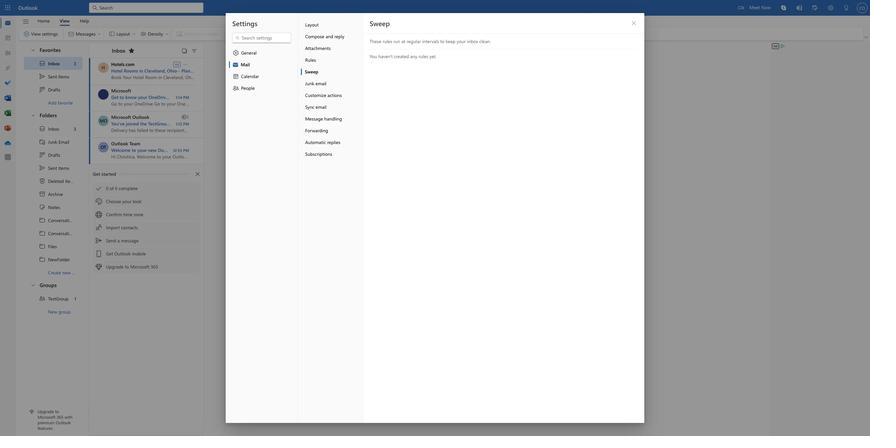 Task type: locate. For each thing, give the bounding box(es) containing it.
4  tree item from the top
[[24, 253, 82, 266]]

0 vertical spatial  tree item
[[24, 83, 82, 96]]

 inside  view settings
[[23, 31, 30, 37]]

inbox up  junk email
[[48, 126, 59, 132]]

new left folder
[[62, 270, 71, 276]]

attachments
[[305, 45, 331, 51]]

drafts up add favorite tree item
[[48, 87, 60, 93]]

outlook up the
[[132, 114, 149, 120]]

1 horizontal spatial mobile
[[233, 94, 248, 100]]

meet now
[[750, 4, 771, 10]]

2  tree item from the top
[[24, 162, 82, 175]]

0 vertical spatial 365
[[151, 264, 158, 270]]

favorites tree item
[[24, 44, 82, 57]]

1 horizontal spatial 
[[233, 85, 239, 92]]

forwarding button
[[301, 125, 363, 137]]

 button inside groups tree item
[[27, 279, 38, 292]]

dialog
[[0, 0, 870, 437]]

to right 1:14
[[184, 94, 188, 100]]

0 vertical spatial email
[[316, 80, 327, 87]]

items
[[58, 73, 69, 80], [58, 165, 69, 171], [65, 178, 76, 184]]

new inside message list no conversations selected list box
[[148, 147, 157, 153]]

customize actions
[[305, 92, 342, 98]]

365 for upgrade to microsoft 365
[[151, 264, 158, 270]]

1  tree item from the top
[[24, 83, 82, 96]]

drafts inside tree
[[48, 152, 60, 158]]

sync
[[305, 104, 315, 110]]


[[39, 86, 45, 93], [39, 152, 45, 158]]

 notes
[[39, 204, 60, 211]]

ad up hotel rooms in cleveland, ohio - plans change. book cancellable on the left of the page
[[175, 62, 179, 67]]

of
[[110, 186, 114, 192]]

junk
[[305, 80, 314, 87], [48, 139, 57, 145]]

1 vertical spatial  tree item
[[24, 162, 82, 175]]

 tree item up  newfolder
[[24, 240, 82, 253]]

archive
[[48, 191, 63, 197]]

1 horizontal spatial junk
[[305, 80, 314, 87]]

0 vertical spatial  inbox
[[39, 60, 60, 67]]

1 vertical spatial  tree item
[[24, 149, 82, 162]]

 inbox
[[39, 60, 60, 67], [39, 126, 59, 132]]

history
[[76, 217, 90, 224]]

complete
[[119, 186, 138, 192]]

view button
[[55, 16, 75, 26]]

0 horizontal spatial 365
[[57, 415, 63, 421]]

newfolder
[[48, 257, 70, 263]]

 inbox down the folders
[[39, 126, 59, 132]]

0 vertical spatial 
[[39, 60, 45, 67]]

 testgroup
[[39, 296, 69, 302]]

left-rail-appbar navigation
[[1, 16, 14, 151]]

1  from the top
[[39, 60, 45, 67]]

pm right 12:53
[[183, 148, 189, 153]]

 archive
[[39, 191, 63, 198]]

outlook banner
[[0, 0, 870, 16]]

pm for group
[[183, 121, 189, 127]]

1 horizontal spatial new
[[148, 147, 157, 153]]

group down 1:14
[[171, 121, 183, 127]]

outlook
[[18, 4, 38, 11], [132, 114, 149, 120], [111, 141, 128, 147], [114, 251, 131, 257], [56, 421, 71, 426]]

 for  view settings
[[23, 31, 30, 37]]

 down 
[[39, 152, 45, 158]]

 button left the folders
[[27, 109, 38, 121]]

1 horizontal spatial view
[[60, 18, 70, 24]]

cancellable
[[224, 68, 247, 74]]


[[96, 264, 102, 271]]

get right 
[[106, 251, 113, 257]]

0 vertical spatial mobile
[[233, 94, 248, 100]]

1 vertical spatial  drafts
[[39, 152, 60, 158]]

3 up  tree item at left
[[74, 126, 76, 132]]

 files
[[39, 243, 57, 250]]

1 vertical spatial view
[[31, 31, 41, 37]]

1 horizontal spatial rules
[[419, 53, 428, 60]]

 up add favorite tree item
[[39, 86, 45, 93]]

haven't
[[378, 53, 393, 60]]

 drafts
[[39, 86, 60, 93], [39, 152, 60, 158]]

settings tab list
[[226, 13, 298, 424]]

sent up  tree item
[[48, 165, 57, 171]]

1 horizontal spatial testgroup
[[148, 121, 169, 127]]

sync email button
[[301, 101, 363, 113]]

1 vertical spatial  tree item
[[24, 122, 82, 135]]

0 vertical spatial new
[[148, 147, 157, 153]]

in
[[139, 68, 143, 74]]

automatic
[[305, 139, 326, 146]]

get left "started"
[[93, 171, 100, 177]]

email up customize actions
[[316, 80, 327, 87]]

meet
[[750, 4, 760, 10]]

1 vertical spatial sweep
[[305, 69, 318, 75]]

1  sent items from the top
[[39, 73, 69, 80]]

0 vertical spatial items
[[58, 73, 69, 80]]

0 vertical spatial  tree item
[[24, 57, 82, 70]]

welcome to your new outlook.com account
[[111, 147, 203, 153]]

sweep
[[370, 19, 390, 28], [305, 69, 318, 75]]

help button
[[75, 16, 94, 26]]

word image
[[5, 95, 11, 102]]

calendar image
[[5, 35, 11, 42]]

get for get to know your onedrive – how to back up your pc and mobile
[[111, 94, 119, 100]]

to inside upgrade to microsoft 365 with premium outlook features
[[55, 409, 59, 415]]

1 vertical spatial get
[[93, 171, 100, 177]]

1 vertical spatial  sent items
[[39, 165, 69, 171]]

2 pm from the top
[[183, 121, 189, 127]]

 for  files
[[39, 243, 45, 250]]

to left keep
[[440, 38, 445, 44]]

dialog containing settings
[[0, 0, 870, 437]]

 down groups at the left bottom of the page
[[39, 296, 45, 302]]

 tree item inside tree
[[24, 149, 82, 162]]

2  tree item from the top
[[24, 122, 82, 135]]

1 vertical spatial 
[[233, 50, 239, 56]]

1  from the top
[[30, 47, 36, 53]]

2  from the top
[[39, 230, 45, 237]]

0 horizontal spatial testgroup
[[48, 296, 69, 302]]


[[235, 36, 240, 40]]

1 horizontal spatial group
[[171, 121, 183, 127]]

hotel rooms in cleveland, ohio - plans change. book cancellable
[[111, 68, 247, 74]]

upgrade for upgrade to microsoft 365 with premium outlook features
[[38, 409, 54, 415]]

to for welcome to your new outlook.com account
[[132, 147, 136, 153]]

 up 
[[39, 126, 45, 132]]

document containing settings
[[0, 0, 870, 437]]

group right 'new'
[[58, 309, 71, 315]]

mobile down the  people
[[233, 94, 248, 100]]

mobile up upgrade to microsoft 365 at the left
[[132, 251, 146, 257]]

1 vertical spatial 
[[39, 165, 45, 171]]

 sent items up add favorite tree item
[[39, 73, 69, 80]]

3 inside favorites tree
[[74, 60, 76, 67]]

started
[[101, 171, 116, 177]]

1  from the top
[[39, 86, 45, 93]]

microsoft down get outlook mobile
[[130, 264, 149, 270]]

 for groups
[[30, 283, 36, 288]]

inbox for first  tree item from the top of the page
[[48, 60, 60, 67]]

settings heading
[[232, 19, 258, 28]]

inbox inside favorites tree
[[48, 60, 60, 67]]

outlook up 'welcome'
[[111, 141, 128, 147]]

0 horizontal spatial junk
[[48, 139, 57, 145]]

1  inbox from the top
[[39, 60, 60, 67]]

 down ''
[[233, 85, 239, 92]]

0 vertical spatial  sent items
[[39, 73, 69, 80]]

junk inside  junk email
[[48, 139, 57, 145]]

–
[[169, 94, 172, 100]]

send a message
[[106, 238, 139, 244]]

with
[[65, 415, 73, 421]]

items right deleted at the left top of page
[[65, 178, 76, 184]]

0 vertical spatial rules
[[383, 38, 392, 44]]

sweep button
[[301, 66, 363, 78]]

your down the team on the top left of page
[[137, 147, 147, 153]]

outlook up 
[[18, 4, 38, 11]]

0 vertical spatial pm
[[183, 95, 189, 100]]

2 vertical spatial items
[[65, 178, 76, 184]]

 inbox down "favorites"
[[39, 60, 60, 67]]

testgroup up new group
[[48, 296, 69, 302]]

0 vertical spatial  drafts
[[39, 86, 60, 93]]

microsoft up features
[[38, 415, 55, 421]]

1 horizontal spatial sweep
[[370, 19, 390, 28]]

message
[[305, 116, 323, 122]]

and right pc
[[224, 94, 232, 100]]

upgrade right 
[[106, 264, 124, 270]]

1 vertical spatial junk
[[48, 139, 57, 145]]

home button
[[33, 16, 55, 26]]

pm down 
[[183, 121, 189, 127]]

inbox down favorites tree item
[[48, 60, 60, 67]]

 button inside folders tree item
[[27, 109, 38, 121]]

1  button from the top
[[27, 44, 38, 56]]

document
[[0, 0, 870, 437]]

 tree item
[[24, 83, 82, 96], [24, 149, 82, 162]]

3 inside tree
[[74, 126, 76, 132]]

3 pm from the top
[[183, 148, 189, 153]]

 button left "favorites"
[[27, 44, 38, 56]]

0 vertical spatial group
[[171, 121, 183, 127]]

view left settings
[[31, 31, 41, 37]]

to down get outlook mobile
[[125, 264, 129, 270]]

 tree item up add
[[24, 83, 82, 96]]

and left the reply
[[326, 33, 333, 40]]

2 vertical spatial inbox
[[48, 126, 59, 132]]

 tree item
[[24, 57, 82, 70], [24, 122, 82, 135]]

 up 
[[233, 50, 239, 56]]

email inside sync email button
[[316, 104, 327, 110]]

customize
[[305, 92, 326, 98]]

sweep up 'these'
[[370, 19, 390, 28]]

new left 'outlook.com'
[[148, 147, 157, 153]]

1 vertical spatial drafts
[[48, 152, 60, 158]]

1 sent from the top
[[48, 73, 57, 80]]

group inside message list no conversations selected list box
[[171, 121, 183, 127]]

outlook team image
[[98, 142, 109, 153]]

your right know
[[138, 94, 147, 100]]

1 vertical spatial and
[[224, 94, 232, 100]]


[[739, 5, 744, 10]]

new
[[148, 147, 157, 153], [62, 270, 71, 276]]

 button inside favorites tree item
[[27, 44, 38, 56]]

Select a conversation checkbox
[[98, 142, 111, 153]]


[[96, 186, 102, 192]]

1  from the top
[[39, 217, 45, 224]]

junk up customize
[[305, 80, 314, 87]]


[[182, 114, 188, 121]]

outlook right premium
[[56, 421, 71, 426]]

2  inbox from the top
[[39, 126, 59, 132]]

1 horizontal spatial upgrade
[[106, 264, 124, 270]]

1 horizontal spatial and
[[326, 33, 333, 40]]

0 horizontal spatial and
[[224, 94, 232, 100]]

3  from the top
[[30, 283, 36, 288]]

upgrade to microsoft 365
[[106, 264, 158, 270]]

hotels.com
[[111, 61, 135, 67]]

application
[[0, 0, 870, 437]]

view inside view button
[[60, 18, 70, 24]]

outlook inside banner
[[18, 4, 38, 11]]

1 vertical spatial ad
[[175, 62, 179, 67]]

 people
[[233, 85, 255, 92]]

 left groups at the left bottom of the page
[[30, 283, 36, 288]]

 tree item down "favorites"
[[24, 57, 82, 70]]

 tree item up add favorite tree item
[[24, 70, 82, 83]]


[[96, 225, 102, 231]]

 for  conversation history
[[39, 217, 45, 224]]

get right microsoft icon
[[111, 94, 119, 100]]

0 horizontal spatial sweep
[[305, 69, 318, 75]]

1  tree item from the top
[[24, 214, 90, 227]]

attachments button
[[301, 43, 363, 54]]

0 vertical spatial drafts
[[48, 87, 60, 93]]

tab list
[[32, 16, 94, 26]]

get
[[111, 94, 119, 100], [93, 171, 100, 177], [106, 251, 113, 257]]

1 vertical spatial testgroup
[[48, 296, 69, 302]]

and inside message list no conversations selected list box
[[224, 94, 232, 100]]

conversation
[[48, 217, 75, 224]]

 down "favorites"
[[39, 60, 45, 67]]

 left the folders
[[30, 113, 36, 118]]


[[39, 191, 45, 198]]

 tree item up  junk email
[[24, 122, 82, 135]]

2  from the top
[[39, 165, 45, 171]]

 drafts for 
[[39, 86, 60, 93]]

 for  testgroup
[[39, 296, 45, 302]]


[[233, 73, 239, 80]]

1 pm from the top
[[183, 95, 189, 100]]

2 3 from the top
[[74, 126, 76, 132]]

 inside groups tree item
[[30, 283, 36, 288]]

upgrade inside upgrade to microsoft 365 with premium outlook features
[[38, 409, 54, 415]]

0 horizontal spatial group
[[58, 309, 71, 315]]

1 vertical spatial 
[[39, 152, 45, 158]]

rules left yet.
[[419, 53, 428, 60]]

1 vertical spatial 365
[[57, 415, 63, 421]]

0 vertical spatial ad
[[774, 44, 778, 48]]

email right "sync"
[[316, 104, 327, 110]]

1 vertical spatial 
[[39, 126, 45, 132]]

 tree item down notes
[[24, 214, 90, 227]]

1 vertical spatial pm
[[183, 121, 189, 127]]

0 vertical spatial 
[[23, 31, 30, 37]]

 drafts up add
[[39, 86, 60, 93]]

microsoft up know
[[111, 88, 131, 94]]

import contacts
[[106, 225, 138, 231]]

0 horizontal spatial new
[[62, 270, 71, 276]]

folders
[[40, 112, 57, 119]]

0 horizontal spatial 
[[23, 31, 30, 37]]

general
[[241, 50, 257, 56]]

drafts for 
[[48, 152, 60, 158]]

inbox left  on the top of the page
[[112, 47, 125, 54]]

ot
[[100, 144, 106, 151]]

0 vertical spatial 
[[233, 85, 239, 92]]

2 sent from the top
[[48, 165, 57, 171]]


[[233, 85, 239, 92], [39, 296, 45, 302]]

rules left run
[[383, 38, 392, 44]]

1 vertical spatial upgrade
[[38, 409, 54, 415]]

 for  newfolder
[[39, 257, 45, 263]]

1 vertical spatial 
[[39, 296, 45, 302]]

excel image
[[5, 110, 11, 117]]

items inside favorites tree
[[58, 73, 69, 80]]

 inside settings tab list
[[233, 50, 239, 56]]

 tree item down files
[[24, 253, 82, 266]]

upgrade up premium
[[38, 409, 54, 415]]

365 inside upgrade to microsoft 365 with premium outlook features
[[57, 415, 63, 421]]

0 vertical spatial view
[[60, 18, 70, 24]]

2  tree item from the top
[[24, 149, 82, 162]]

0 vertical spatial  tree item
[[24, 70, 82, 83]]

4  from the top
[[39, 257, 45, 263]]

import
[[106, 225, 120, 231]]

 button
[[27, 44, 38, 56], [27, 109, 38, 121], [27, 279, 38, 292]]

items up  deleted items
[[58, 165, 69, 171]]

hotels.com image
[[98, 62, 108, 73]]

2 drafts from the top
[[48, 152, 60, 158]]

drafts inside favorites tree
[[48, 87, 60, 93]]

1 vertical spatial 
[[30, 113, 36, 118]]

 tree item
[[24, 293, 82, 306]]

3 down favorites tree item
[[74, 60, 76, 67]]

to down the team on the top left of page
[[132, 147, 136, 153]]

 inside favorites tree item
[[30, 47, 36, 53]]

 left files
[[39, 243, 45, 250]]

your inside sweep rules element
[[457, 38, 466, 44]]

2 vertical spatial 
[[30, 283, 36, 288]]

choose
[[106, 199, 121, 205]]

1 vertical spatial email
[[316, 104, 327, 110]]

upgrade inside message list no conversations selected list box
[[106, 264, 124, 270]]

junk right 
[[48, 139, 57, 145]]

you've
[[111, 121, 125, 127]]

sent up add
[[48, 73, 57, 80]]


[[191, 48, 198, 54]]

 inside tree item
[[39, 296, 45, 302]]

 inside favorites tree
[[39, 86, 45, 93]]

1 drafts from the top
[[48, 87, 60, 93]]

0 vertical spatial and
[[326, 33, 333, 40]]

 button
[[180, 46, 189, 55]]

1  from the top
[[39, 73, 45, 80]]

email for sync email
[[316, 104, 327, 110]]

0 vertical spatial sweep
[[370, 19, 390, 28]]

 up  files
[[39, 230, 45, 237]]

sweep inside sweep button
[[305, 69, 318, 75]]

tree containing 
[[24, 122, 90, 279]]

view left help
[[60, 18, 70, 24]]

 down  files
[[39, 257, 45, 263]]

pm right 1:14
[[183, 95, 189, 100]]

 inside folders tree item
[[30, 113, 36, 118]]

 button for favorites
[[27, 44, 38, 56]]

to left with
[[55, 409, 59, 415]]

0 vertical spatial get
[[111, 94, 119, 100]]

2 vertical spatial  button
[[27, 279, 38, 292]]

pm
[[183, 95, 189, 100], [183, 121, 189, 127], [183, 148, 189, 153]]

2  from the top
[[30, 113, 36, 118]]

1  drafts from the top
[[39, 86, 60, 93]]

1 vertical spatial  button
[[27, 109, 38, 121]]

 sent items up  tree item
[[39, 165, 69, 171]]

1:14
[[176, 95, 182, 100]]

get for get outlook mobile
[[106, 251, 113, 257]]

2 vertical spatial pm
[[183, 148, 189, 153]]

2  from the top
[[39, 152, 45, 158]]

 calendar
[[233, 73, 259, 80]]

 left "favorites"
[[30, 47, 36, 53]]

1 vertical spatial inbox
[[48, 60, 60, 67]]

 drafts inside favorites tree
[[39, 86, 60, 93]]

365 inside message list no conversations selected list box
[[151, 264, 158, 270]]

0 vertical spatial 
[[39, 73, 45, 80]]

0 horizontal spatial 
[[39, 296, 45, 302]]

-
[[178, 68, 180, 74]]

1 vertical spatial mobile
[[132, 251, 146, 257]]

upgrade
[[106, 264, 124, 270], [38, 409, 54, 415]]

1 vertical spatial sent
[[48, 165, 57, 171]]

 button left groups at the left bottom of the page
[[27, 279, 38, 292]]

rules
[[383, 38, 392, 44], [419, 53, 428, 60]]

0 horizontal spatial view
[[31, 31, 41, 37]]

0 vertical spatial sent
[[48, 73, 57, 80]]

create new folder tree item
[[24, 266, 84, 279]]

group
[[171, 121, 183, 127], [58, 309, 71, 315]]

2  from the top
[[39, 126, 45, 132]]

groups tree item
[[24, 279, 82, 293]]

 inbox inside favorites tree
[[39, 60, 60, 67]]

 down "favorites"
[[39, 73, 45, 80]]

customize actions button
[[301, 90, 363, 101]]

0 vertical spatial 3
[[74, 60, 76, 67]]

1 vertical spatial group
[[58, 309, 71, 315]]

2 vertical spatial get
[[106, 251, 113, 257]]

 tree item
[[24, 214, 90, 227], [24, 227, 82, 240], [24, 240, 82, 253], [24, 253, 82, 266]]

tree
[[24, 122, 90, 279]]

 drafts down  tree item at left
[[39, 152, 60, 158]]

testgroup right the
[[148, 121, 169, 127]]

email for junk email
[[316, 80, 327, 87]]

rooms
[[124, 68, 138, 74]]

inbox heading
[[103, 44, 137, 58]]

3  from the top
[[39, 243, 45, 250]]

layout group
[[105, 27, 170, 39]]

powerpoint image
[[5, 125, 11, 132]]

1 3 from the top
[[74, 60, 76, 67]]

3  button from the top
[[27, 279, 38, 292]]

sweep inside sweep tab panel
[[370, 19, 390, 28]]

ad left 'set your advertising preferences' image
[[774, 44, 778, 48]]

sweep rules element
[[370, 38, 638, 68]]

folders tree item
[[24, 109, 82, 122]]

1 horizontal spatial ad
[[774, 44, 778, 48]]

compose and reply button
[[301, 31, 363, 43]]

0 vertical spatial 
[[30, 47, 36, 53]]

 drafts inside tree
[[39, 152, 60, 158]]

1 vertical spatial 3
[[74, 126, 76, 132]]

joined
[[126, 121, 139, 127]]

0 vertical spatial junk
[[305, 80, 314, 87]]

1 horizontal spatial 365
[[151, 264, 158, 270]]


[[96, 199, 102, 205]]

 tree item down  junk email
[[24, 149, 82, 162]]

 tree item up files
[[24, 227, 82, 240]]

outlook inside upgrade to microsoft 365 with premium outlook features
[[56, 421, 71, 426]]

email inside junk email button
[[316, 80, 327, 87]]

sweep down rules
[[305, 69, 318, 75]]

to left know
[[120, 94, 124, 100]]

outlook link
[[18, 0, 38, 16]]

1 horizontal spatial 
[[233, 50, 239, 56]]

0 horizontal spatial mobile
[[132, 251, 146, 257]]

your right keep
[[457, 38, 466, 44]]

files image
[[5, 65, 11, 72]]

1 vertical spatial items
[[58, 165, 69, 171]]

inbox 
[[112, 47, 135, 54]]

 down 
[[39, 217, 45, 224]]

new group tree item
[[24, 306, 82, 319]]

0 vertical spatial testgroup
[[148, 121, 169, 127]]

group inside new group tree item
[[58, 309, 71, 315]]

 inside settings tab list
[[233, 85, 239, 92]]

your left look
[[122, 199, 131, 205]]

1 vertical spatial  inbox
[[39, 126, 59, 132]]

0 vertical spatial inbox
[[112, 47, 125, 54]]

know
[[125, 94, 137, 100]]

0 vertical spatial upgrade
[[106, 264, 124, 270]]

0 vertical spatial 
[[39, 86, 45, 93]]

drafts down  junk email
[[48, 152, 60, 158]]

items up favorite
[[58, 73, 69, 80]]

0
[[106, 186, 108, 192]]

0 horizontal spatial ad
[[175, 62, 179, 67]]

2  button from the top
[[27, 109, 38, 121]]

2  drafts from the top
[[39, 152, 60, 158]]

1 vertical spatial new
[[62, 270, 71, 276]]

0 vertical spatial  button
[[27, 44, 38, 56]]

onedrive image
[[5, 140, 11, 147]]

 down  button
[[23, 31, 30, 37]]


[[39, 217, 45, 224], [39, 230, 45, 237], [39, 243, 45, 250], [39, 257, 45, 263]]

at
[[402, 38, 406, 44]]

 inside favorites tree
[[39, 60, 45, 67]]

sweep heading
[[370, 19, 390, 28]]

 tree item
[[24, 70, 82, 83], [24, 162, 82, 175]]

 inside tree
[[39, 126, 45, 132]]

0 horizontal spatial upgrade
[[38, 409, 54, 415]]

add favorite tree item
[[24, 96, 82, 109]]

to for upgrade to microsoft 365 with premium outlook features
[[55, 409, 59, 415]]

 tree item up deleted at the left top of page
[[24, 162, 82, 175]]

 up 
[[39, 165, 45, 171]]

pm for onedrive
[[183, 95, 189, 100]]

microsoft outlook
[[111, 114, 149, 120]]



Task type: vqa. For each thing, say whether or not it's contained in the screenshot.
first the  tree item from the top of the page's  Inbox
yes



Task type: describe. For each thing, give the bounding box(es) containing it.
new inside create new folder tree item
[[62, 270, 71, 276]]

premium
[[38, 421, 55, 426]]

regular
[[407, 38, 421, 44]]


[[232, 62, 239, 68]]

add favorite
[[48, 100, 73, 106]]

tab list containing home
[[32, 16, 94, 26]]

0 of 6 complete
[[106, 186, 138, 192]]

features
[[38, 426, 53, 432]]

 tree item for 
[[24, 83, 82, 96]]

and inside "compose and reply" button
[[326, 33, 333, 40]]

message handling button
[[301, 113, 363, 125]]

 for 
[[39, 230, 45, 237]]

items inside  deleted items
[[65, 178, 76, 184]]

1  tree item from the top
[[24, 70, 82, 83]]

microsoft image
[[98, 89, 109, 100]]

microsoft inside upgrade to microsoft 365 with premium outlook features
[[38, 415, 55, 421]]

new group
[[48, 309, 71, 315]]

 for 
[[39, 152, 45, 158]]

a
[[117, 238, 120, 244]]

ad inside message list no conversations selected list box
[[175, 62, 179, 67]]

microsoft outlook image
[[98, 116, 109, 126]]

6
[[115, 186, 117, 192]]

settings
[[42, 31, 58, 37]]

up
[[200, 94, 206, 100]]

 for 
[[39, 86, 45, 93]]

sync email
[[305, 104, 327, 110]]

 deleted items
[[39, 178, 76, 185]]


[[96, 212, 102, 218]]

to do image
[[5, 80, 11, 87]]

3  tree item from the top
[[24, 240, 82, 253]]

sent inside favorites tree
[[48, 73, 57, 80]]

3 for first  tree item from the top of the page
[[74, 60, 76, 67]]

 for 
[[233, 50, 239, 56]]

cleveland,
[[144, 68, 166, 74]]

3 for second  tree item
[[74, 126, 76, 132]]

now
[[761, 4, 771, 10]]

testgroup inside message list no conversations selected list box
[[148, 121, 169, 127]]

1
[[74, 296, 76, 302]]

microsoft up you've
[[111, 114, 131, 120]]

yet.
[[430, 53, 437, 60]]

1:14 pm
[[176, 95, 189, 100]]

automatic replies
[[305, 139, 340, 146]]

to for get to know your onedrive – how to back up your pc and mobile
[[120, 94, 124, 100]]

 inside favorites tree
[[39, 73, 45, 80]]

change.
[[194, 68, 211, 74]]

inbox for second  tree item
[[48, 126, 59, 132]]

home
[[37, 18, 50, 24]]

any
[[410, 53, 417, 60]]

favorites
[[40, 46, 61, 53]]

folder
[[72, 270, 84, 276]]

upgrade for upgrade to microsoft 365
[[106, 264, 124, 270]]

email
[[58, 139, 69, 145]]

Select a conversation checkbox
[[98, 116, 111, 126]]

files
[[48, 244, 57, 250]]

upgrade to microsoft 365 with premium outlook features
[[38, 409, 73, 432]]

12:53 pm
[[173, 148, 189, 153]]

choose your look
[[106, 199, 141, 205]]

message list no conversations selected list box
[[89, 58, 248, 436]]

replies
[[327, 139, 340, 146]]

layout button
[[301, 19, 363, 31]]

 button
[[192, 169, 203, 180]]

 inside tree
[[39, 165, 45, 171]]

run
[[394, 38, 400, 44]]

 inbox for second  tree item
[[39, 126, 59, 132]]

more apps image
[[5, 154, 11, 161]]

testgroup inside  testgroup
[[48, 296, 69, 302]]

 for  people
[[233, 85, 239, 92]]

 sent items inside favorites tree
[[39, 73, 69, 80]]

 tree item
[[24, 135, 82, 149]]

12:53
[[173, 148, 182, 153]]

set your advertising preferences image
[[780, 44, 786, 49]]

1 vertical spatial rules
[[419, 53, 428, 60]]

365 for upgrade to microsoft 365 with premium outlook features
[[57, 415, 63, 421]]

Search settings search field
[[240, 35, 284, 41]]


[[631, 21, 637, 26]]

your right up
[[207, 94, 216, 100]]

Select a conversation checkbox
[[98, 89, 111, 100]]

2  tree item from the top
[[24, 227, 82, 240]]

get outlook mobile
[[106, 251, 146, 257]]

to inside sweep rules element
[[440, 38, 445, 44]]

outlook down send a message
[[114, 251, 131, 257]]

you
[[370, 53, 377, 60]]

application containing settings
[[0, 0, 870, 437]]


[[196, 172, 200, 176]]

add
[[48, 100, 56, 106]]

these rules run at regular intervals to keep your inbox clean.
[[370, 38, 491, 44]]

 button
[[126, 45, 137, 56]]

rules
[[305, 57, 316, 63]]

view inside  view settings
[[31, 31, 41, 37]]

pc
[[218, 94, 223, 100]]

inbox inside inbox 
[[112, 47, 125, 54]]

 for second  tree item
[[39, 126, 45, 132]]

 button
[[629, 18, 639, 28]]

drafts for 
[[48, 87, 60, 93]]

you haven't created any rules yet.
[[370, 53, 437, 60]]

back
[[189, 94, 199, 100]]

create new folder
[[48, 270, 84, 276]]

h
[[102, 64, 105, 71]]

 drafts for 
[[39, 152, 60, 158]]

calendar
[[241, 73, 259, 80]]

 for favorites
[[30, 47, 36, 53]]

confirm time zone
[[106, 212, 143, 218]]

book
[[212, 68, 222, 74]]

mo
[[100, 118, 107, 124]]

0 horizontal spatial rules
[[383, 38, 392, 44]]

get for get started
[[93, 171, 100, 177]]

deleted
[[48, 178, 64, 184]]

 button
[[19, 16, 32, 27]]

outlook.com
[[158, 147, 185, 153]]

hotel
[[111, 68, 123, 74]]


[[22, 18, 29, 25]]

look
[[133, 199, 141, 205]]

time
[[123, 212, 132, 218]]

message list section
[[89, 42, 248, 436]]

 tree item
[[24, 201, 82, 214]]

get to know your onedrive – how to back up your pc and mobile
[[111, 94, 248, 100]]

pm for outlook.com
[[183, 148, 189, 153]]

 tree item
[[24, 188, 82, 201]]


[[182, 48, 187, 54]]

favorite
[[58, 100, 73, 106]]

 for folders
[[30, 113, 36, 118]]

to for upgrade to microsoft 365
[[125, 264, 129, 270]]

mail image
[[5, 20, 11, 27]]

 button for groups
[[27, 279, 38, 292]]

layout
[[305, 22, 319, 28]]

 tree item
[[24, 175, 82, 188]]

the
[[140, 121, 147, 127]]

2  sent items from the top
[[39, 165, 69, 171]]

compose and reply
[[305, 33, 345, 40]]

junk email
[[305, 80, 327, 87]]

favorites tree
[[24, 41, 82, 109]]

settings
[[232, 19, 258, 28]]

groups
[[40, 282, 57, 289]]

rules button
[[301, 54, 363, 66]]

send
[[106, 238, 116, 244]]

 inbox for first  tree item from the top of the page
[[39, 60, 60, 67]]

sweep tab panel
[[363, 13, 645, 424]]

junk inside button
[[305, 80, 314, 87]]

forwarding
[[305, 128, 328, 134]]

1  tree item from the top
[[24, 57, 82, 70]]

premium features image
[[29, 410, 34, 415]]

people image
[[5, 50, 11, 57]]

handling
[[324, 116, 342, 122]]

 button for folders
[[27, 109, 38, 121]]

 tree item for 
[[24, 149, 82, 162]]

 for first  tree item from the top of the page
[[39, 60, 45, 67]]

zone
[[134, 212, 143, 218]]



